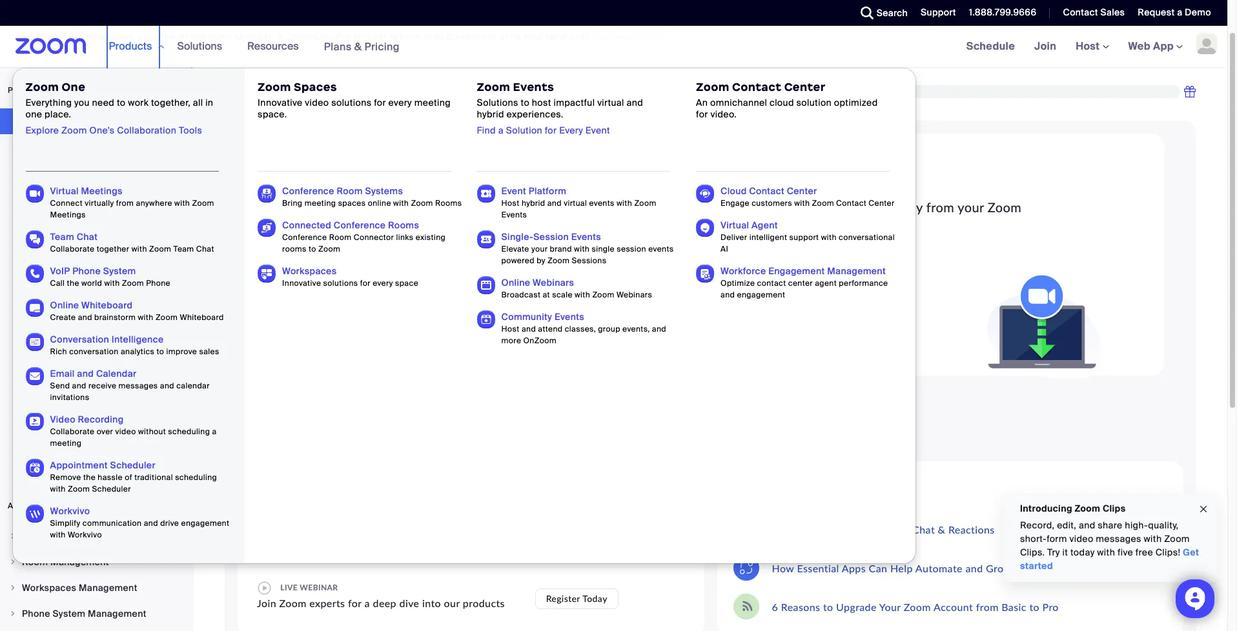 Task type: locate. For each thing, give the bounding box(es) containing it.
0 horizontal spatial download
[[309, 207, 370, 222]]

clips.
[[1020, 547, 1045, 559]]

right image inside room management menu item
[[9, 559, 17, 566]]

webinars up team chat icon
[[22, 197, 63, 209]]

messages down calendar
[[119, 381, 158, 391]]

1 vertical spatial hybrid
[[522, 198, 545, 209]]

0 horizontal spatial join
[[257, 597, 276, 610]]

optimized
[[834, 97, 878, 109]]

a inside 'zoom events solutions to host impactful virtual and hybrid experiences. find a solution for every event'
[[498, 124, 504, 136]]

1 vertical spatial virtual
[[564, 198, 587, 209]]

a right find
[[498, 124, 504, 136]]

system down workspaces management
[[53, 608, 85, 620]]

analytics
[[121, 347, 155, 357]]

1 vertical spatial rooms
[[388, 220, 419, 231]]

resources button
[[247, 26, 305, 67]]

download zoom to your computer
[[309, 207, 516, 222]]

and up invitations
[[72, 381, 86, 391]]

from left basic
[[976, 601, 999, 613]]

support
[[790, 232, 819, 243]]

rooms inside "connected conference rooms conference room connector links existing rooms to zoom"
[[388, 220, 419, 231]]

virtual right impactful
[[597, 97, 624, 109]]

how
[[772, 562, 794, 574]]

me
[[801, 523, 816, 536]]

for
[[374, 97, 386, 109], [696, 109, 708, 120], [545, 124, 557, 136], [360, 278, 371, 289], [348, 597, 362, 610]]

search button
[[851, 0, 911, 26]]

online for online whiteboard
[[50, 300, 79, 311]]

one up you
[[62, 80, 85, 94]]

for down pricing on the left of the page
[[374, 97, 386, 109]]

solutions inside 'zoom events solutions to host impactful virtual and hybrid experiences. find a solution for every event'
[[477, 97, 518, 109]]

virtual meetings image
[[26, 185, 44, 203]]

6 reasons to upgrade your zoom account from basic to pro link
[[772, 601, 1059, 613]]

0 vertical spatial the
[[67, 278, 79, 289]]

contact
[[757, 278, 786, 289]]

messages inside record, edit, and share high-quality, short-form video messages with zoom clips. try it today with five free clips!
[[1096, 533, 1142, 545]]

1 vertical spatial personal
[[22, 278, 61, 290]]

innovative down workspaces link
[[282, 278, 321, 289]]

upgrade today link
[[594, 31, 661, 43]]

to right basic
[[1030, 601, 1040, 613]]

right image
[[9, 533, 17, 541], [9, 559, 17, 566]]

0 horizontal spatial at
[[499, 31, 508, 43]]

with up session
[[617, 198, 632, 209]]

right image
[[9, 584, 17, 592], [9, 610, 17, 618]]

one inside meet zoom ai companion, footer
[[315, 31, 334, 43]]

basic
[[1002, 601, 1027, 613]]

online inside online whiteboard create and brainstorm with zoom whiteboard
[[50, 300, 79, 311]]

hybrid down event platform link
[[522, 198, 545, 209]]

right image inside workspaces management menu item
[[9, 584, 17, 592]]

at down online webinars link
[[543, 290, 550, 300]]

0 horizontal spatial video
[[115, 427, 136, 437]]

events up single
[[589, 198, 615, 209]]

every down check your audio & video
[[373, 278, 393, 289]]

0 horizontal spatial upgrade
[[235, 31, 274, 43]]

today inside record, edit, and share high-quality, short-form video messages with zoom clips. try it today with five free clips!
[[1071, 547, 1095, 559]]

to right the rooms
[[309, 244, 316, 254]]

event inside event platform host hybrid and virtual events with zoom events
[[502, 185, 526, 197]]

management up performance
[[827, 265, 886, 277]]

0 vertical spatial workvivo
[[50, 506, 90, 517]]

webinars
[[22, 197, 63, 209], [533, 277, 574, 289], [617, 290, 652, 300]]

host down contact sales
[[1076, 39, 1103, 53]]

solutions
[[177, 39, 222, 53], [477, 97, 518, 109]]

with inside online whiteboard create and brainstorm with zoom whiteboard
[[138, 313, 153, 323]]

1 horizontal spatial messages
[[1096, 533, 1142, 545]]

workspaces management
[[22, 583, 137, 594]]

personal up voip phone system icon at the top left
[[22, 251, 61, 263]]

phone system management menu item
[[0, 602, 190, 626]]

a left demo
[[1177, 6, 1183, 18]]

engagement down contact
[[737, 290, 785, 300]]

voip phone system image
[[26, 265, 44, 283]]

2 collaborate from the top
[[50, 427, 95, 437]]

email
[[50, 368, 75, 380]]

now
[[739, 264, 762, 276]]

personal
[[22, 251, 61, 263], [22, 278, 61, 290]]

1 vertical spatial right image
[[9, 610, 17, 618]]

1 horizontal spatial &
[[417, 260, 427, 275]]

your down help
[[879, 601, 901, 613]]

room up spaces
[[337, 185, 363, 197]]

workspaces down room management in the left of the page
[[22, 583, 76, 594]]

0 horizontal spatial get
[[313, 154, 336, 172]]

0 vertical spatial one
[[315, 31, 334, 43]]

meeting inside the zoom spaces innovative video solutions for every meeting space.
[[414, 97, 451, 109]]

every inside the zoom spaces innovative video solutions for every meeting space.
[[389, 97, 412, 109]]

form
[[1047, 533, 1067, 545]]

conference up bring
[[282, 185, 334, 197]]

with inside 'virtual meetings connect virtually from anywhere with zoom meetings'
[[174, 198, 190, 209]]

0 vertical spatial virtual
[[597, 97, 624, 109]]

2 vertical spatial video
[[819, 523, 847, 536]]

reactions
[[949, 523, 995, 536]]

the
[[67, 278, 79, 289], [83, 473, 96, 483]]

1 vertical spatial events
[[649, 244, 674, 254]]

at inside online webinars broadcast at scale with zoom webinars
[[543, 290, 550, 300]]

management inside the workforce engagement management optimize contact center agent performance and engagement
[[827, 265, 886, 277]]

0 horizontal spatial events
[[589, 198, 615, 209]]

personal devices
[[22, 278, 99, 290]]

product information navigation
[[12, 26, 916, 564]]

1 horizontal spatial online
[[502, 277, 530, 289]]

right image inside phone system management menu item
[[9, 610, 17, 618]]

appointment scheduler image
[[26, 459, 44, 477]]

1 vertical spatial virtual
[[721, 220, 749, 231]]

1 vertical spatial collaborate
[[50, 427, 95, 437]]

space
[[395, 278, 419, 289]]

online up broadcast
[[502, 277, 530, 289]]

host inside 'meetings' navigation
[[1076, 39, 1103, 53]]

and right the events, on the right bottom of page
[[652, 324, 666, 335]]

resources
[[247, 39, 299, 53]]

zoom inside appointment scheduler remove the hassle of traditional scheduling with zoom scheduler
[[68, 484, 90, 495]]

0 horizontal spatial messages
[[119, 381, 158, 391]]

video left -
[[819, 523, 847, 536]]

download inside button
[[687, 264, 736, 276]]

webinars link
[[0, 190, 190, 216]]

2 vertical spatial host
[[502, 324, 520, 335]]

0 vertical spatial video
[[305, 97, 329, 109]]

and right plans
[[353, 31, 370, 43]]

host up more
[[502, 324, 520, 335]]

search
[[877, 7, 908, 19]]

get
[[1183, 547, 1199, 559]]

recordings
[[22, 360, 73, 371]]

events inside event platform host hybrid and virtual events with zoom events
[[589, 198, 615, 209]]

2 vertical spatial &
[[938, 523, 946, 536]]

online whiteboard link
[[50, 300, 133, 311]]

call
[[50, 278, 65, 289]]

and left drive
[[144, 519, 158, 529]]

cloud
[[770, 97, 794, 109]]

for down check your audio & video
[[360, 278, 371, 289]]

notes
[[22, 333, 48, 344]]

community events link
[[502, 311, 585, 323]]

for left every
[[545, 124, 557, 136]]

video down invitations
[[50, 414, 75, 426]]

experiences.
[[507, 109, 564, 120]]

1 horizontal spatial at
[[543, 290, 550, 300]]

broadcast
[[502, 290, 541, 300]]

one's
[[89, 124, 115, 136]]

products
[[109, 39, 152, 53]]

1 vertical spatial right image
[[9, 559, 17, 566]]

clips!
[[1156, 547, 1181, 559]]

team chat link
[[50, 231, 98, 243]]

the right 'call'
[[67, 278, 79, 289]]

host right event platform icon
[[502, 198, 520, 209]]

five
[[1118, 547, 1133, 559]]

with up intelligence
[[138, 313, 153, 323]]

show
[[772, 523, 798, 536]]

with inside single-session events elevate your brand with single session events powered by zoom sessions
[[574, 244, 590, 254]]

with right support
[[821, 232, 837, 243]]

chat
[[77, 231, 98, 243], [196, 244, 214, 254], [913, 523, 935, 536]]

1 horizontal spatial video
[[305, 97, 329, 109]]

join
[[1035, 39, 1057, 53], [257, 597, 276, 610]]

every
[[559, 124, 583, 136]]

solutions down check
[[323, 278, 358, 289]]

right image for admin menu menu
[[9, 533, 17, 541]]

management down room management menu item
[[79, 583, 137, 594]]

collaborate inside video recording collaborate over video without scheduling a meeting
[[50, 427, 95, 437]]

1 vertical spatial today
[[1071, 547, 1095, 559]]

center
[[788, 278, 813, 289]]

upgrade
[[235, 31, 274, 43], [594, 31, 633, 43], [836, 601, 877, 613]]

remove
[[50, 473, 81, 483]]

0 horizontal spatial virtual
[[50, 185, 79, 197]]

events inside 'zoom events solutions to host impactful virtual and hybrid experiences. find a solution for every event'
[[513, 80, 554, 94]]

1 vertical spatial at
[[543, 290, 550, 300]]

with down systems
[[393, 198, 409, 209]]

conference down connected
[[282, 232, 327, 243]]

single-session events image
[[477, 231, 495, 249]]

2 vertical spatial video
[[1070, 533, 1094, 545]]

meeting inside video recording collaborate over video without scheduling a meeting
[[50, 439, 82, 449]]

workforce engagement management optimize contact center agent performance and engagement
[[721, 265, 888, 300]]

in-
[[857, 523, 870, 536]]

host inside community events host and attend classes, group events, and more onzoom
[[502, 324, 520, 335]]

0 vertical spatial join
[[1035, 39, 1057, 53]]

events right session
[[649, 244, 674, 254]]

0 horizontal spatial chat
[[77, 231, 98, 243]]

2 right image from the top
[[9, 610, 17, 618]]

collaborate down video recording link
[[50, 427, 95, 437]]

conversational
[[839, 232, 895, 243]]

events up classes,
[[555, 311, 585, 323]]

management inside room management menu item
[[50, 557, 109, 568]]

workvivo down simplify
[[68, 530, 102, 541]]

virtual inside event platform host hybrid and virtual events with zoom events
[[564, 198, 587, 209]]

events inside event platform host hybrid and virtual events with zoom events
[[502, 210, 527, 220]]

collaborate for video
[[50, 427, 95, 437]]

zoom inside start, join, and schedule meetings directly from your zoom desktop client.
[[988, 200, 1022, 215]]

1 collaborate from the top
[[50, 244, 95, 254]]

0 vertical spatial pro
[[336, 31, 351, 43]]

pro right basic
[[1043, 601, 1059, 613]]

scheduler up appointment scheduler "icon"
[[22, 441, 67, 453]]

2 right image from the top
[[9, 559, 17, 566]]

zoom logo image
[[15, 38, 86, 54]]

phone
[[22, 224, 50, 236], [73, 265, 101, 277], [146, 278, 170, 289], [22, 608, 50, 620]]

join left host dropdown button
[[1035, 39, 1057, 53]]

right image down admin
[[9, 533, 17, 541]]

0 vertical spatial get
[[372, 31, 387, 43]]

phone link
[[0, 217, 190, 243]]

and inside record, edit, and share high-quality, short-form video messages with zoom clips. try it today with five free clips!
[[1079, 520, 1096, 531]]

solutions right new
[[177, 39, 222, 53]]

clips up share
[[1103, 503, 1126, 515]]

home
[[22, 116, 49, 127]]

management up workspaces management
[[50, 557, 109, 568]]

1 right image from the top
[[9, 533, 17, 541]]

zoom inside online whiteboard create and brainstorm with zoom whiteboard
[[156, 313, 178, 323]]

rooms up links at top
[[388, 220, 419, 231]]

one inside zoom one everything you need to work together, all in one place. explore zoom one's collaboration tools
[[62, 80, 85, 94]]

workvivo up simplify
[[50, 506, 90, 517]]

1 horizontal spatial clips
[[1103, 503, 1126, 515]]

0 horizontal spatial meeting
[[50, 439, 82, 449]]

online webinars broadcast at scale with zoom webinars
[[502, 277, 652, 300]]

webinar
[[300, 583, 338, 593]]

room inside "connected conference rooms conference room connector links existing rooms to zoom"
[[329, 232, 352, 243]]

phone down virtual meetings "icon"
[[22, 224, 50, 236]]

0 vertical spatial virtual
[[50, 185, 79, 197]]

personal down voip
[[22, 278, 61, 290]]

meeting inside conference room systems bring meeting spaces online with zoom rooms
[[305, 198, 336, 209]]

0 vertical spatial hybrid
[[477, 109, 504, 120]]

1 horizontal spatial webinars
[[533, 277, 574, 289]]

1 right image from the top
[[9, 584, 17, 592]]

1 horizontal spatial download
[[687, 264, 736, 276]]

room down connected conference rooms link at the left of page
[[329, 232, 352, 243]]

0 vertical spatial clips
[[22, 387, 45, 398]]

1 vertical spatial scheduler
[[110, 460, 156, 471]]

0 horizontal spatial the
[[67, 278, 79, 289]]

1 vertical spatial solutions
[[477, 97, 518, 109]]

solutions up find
[[477, 97, 518, 109]]

0 vertical spatial team
[[50, 231, 74, 243]]

virtual inside "virtual agent deliver intelligent support with conversational ai"
[[721, 220, 749, 231]]

it
[[1063, 547, 1068, 559]]

zoom inside the zoom spaces innovative video solutions for every meeting space.
[[258, 80, 291, 94]]

and up virtual agent link
[[741, 200, 762, 215]]

1 horizontal spatial pro
[[1043, 601, 1059, 613]]

video down spaces
[[305, 97, 329, 109]]

0 horizontal spatial pro
[[336, 31, 351, 43]]

meetings up virtual meetings "icon"
[[22, 170, 63, 181]]

1 vertical spatial scheduling
[[175, 473, 217, 483]]

with right anywhere
[[174, 198, 190, 209]]

zoom inside single-session events elevate your brand with single session events powered by zoom sessions
[[548, 256, 570, 266]]

center for zoom
[[784, 80, 826, 94]]

scheduling right without
[[168, 427, 210, 437]]

workspaces inside workspaces innovative solutions for every space
[[282, 265, 337, 277]]

virtual inside 'virtual meetings connect virtually from anywhere with zoom meetings'
[[50, 185, 79, 197]]

2 horizontal spatial &
[[938, 523, 946, 536]]

events up "single-"
[[502, 210, 527, 220]]

1 vertical spatial chat
[[196, 244, 214, 254]]

virtual down platform
[[564, 198, 587, 209]]

event right every
[[586, 124, 610, 136]]

workvivo simplify communication and drive engagement with workvivo
[[50, 506, 229, 541]]

solutions inside workspaces innovative solutions for every space
[[323, 278, 358, 289]]

6 right 0
[[245, 87, 249, 96]]

workspaces image
[[258, 265, 276, 283]]

0 vertical spatial messages
[[119, 381, 158, 391]]

1 vertical spatial workspaces
[[22, 583, 76, 594]]

event right event platform icon
[[502, 185, 526, 197]]

room inside menu item
[[22, 557, 48, 568]]

upgrade down apps
[[836, 601, 877, 613]]

with inside event platform host hybrid and virtual events with zoom events
[[617, 198, 632, 209]]

with down remove on the bottom left of page
[[50, 484, 66, 495]]

workspaces inside workspaces management menu item
[[22, 583, 76, 594]]

1 vertical spatial the
[[83, 473, 96, 483]]

links
[[396, 232, 414, 243]]

0 vertical spatial video
[[430, 260, 465, 275]]

conference room systems image
[[258, 185, 276, 203]]

-
[[850, 523, 854, 536]]

0 vertical spatial workspaces
[[282, 265, 337, 277]]

host for community events
[[502, 324, 520, 335]]

computer
[[457, 207, 516, 222]]

community events host and attend classes, group events, and more onzoom
[[502, 311, 666, 346]]

join left experts on the left
[[257, 597, 276, 610]]

with right the scale
[[575, 290, 590, 300]]

with inside "team chat collaborate together with zoom team chat"
[[132, 244, 147, 254]]

every inside workspaces innovative solutions for every space
[[373, 278, 393, 289]]

0 vertical spatial room
[[337, 185, 363, 197]]

0 vertical spatial 6
[[245, 87, 249, 96]]

2 personal from the top
[[22, 278, 61, 290]]

with inside appointment scheduler remove the hassle of traditional scheduling with zoom scheduler
[[50, 484, 66, 495]]

webinars up the scale
[[533, 277, 574, 289]]

0 vertical spatial collaborate
[[50, 244, 95, 254]]

0 horizontal spatial &
[[354, 40, 362, 53]]

1 vertical spatial join
[[257, 597, 276, 610]]

download up optimize
[[687, 264, 736, 276]]

1 vertical spatial video
[[50, 414, 75, 426]]

0 horizontal spatial rooms
[[388, 220, 419, 231]]

from right virtually
[[116, 198, 134, 209]]

tools
[[179, 124, 202, 136]]

explore
[[26, 124, 59, 136]]

banner
[[0, 26, 1228, 564]]

1 horizontal spatial workspaces
[[282, 265, 337, 277]]

scheduling inside appointment scheduler remove the hassle of traditional scheduling with zoom scheduler
[[175, 473, 217, 483]]

ai left companion
[[434, 31, 443, 43]]

ai inside "virtual agent deliver intelligent support with conversational ai"
[[721, 244, 729, 254]]

event platform image
[[477, 185, 495, 203]]

collaborate
[[50, 244, 95, 254], [50, 427, 95, 437]]

clips
[[22, 387, 45, 398], [1103, 503, 1126, 515]]

virtual up connect
[[50, 185, 79, 197]]

1 horizontal spatial rooms
[[435, 198, 462, 209]]

0 vertical spatial scheduling
[[168, 427, 210, 437]]

online inside online webinars broadcast at scale with zoom webinars
[[502, 277, 530, 289]]

1 horizontal spatial 6
[[772, 601, 778, 613]]

messages
[[119, 381, 158, 391], [1096, 533, 1142, 545]]

free
[[1136, 547, 1153, 559]]

team chat image
[[26, 231, 44, 249]]

special
[[757, 99, 786, 110]]

rooms
[[282, 244, 307, 254]]

how essential apps can help automate and grow your business
[[772, 562, 1081, 574]]

room management
[[22, 557, 109, 568]]

0 vertical spatial meetings
[[22, 170, 63, 181]]

download for download zoom to your computer
[[309, 207, 370, 222]]

1 horizontal spatial events
[[649, 244, 674, 254]]

1 vertical spatial download
[[687, 264, 736, 276]]

& right plans
[[354, 40, 362, 53]]

solutions down spaces
[[331, 97, 372, 109]]

find a solution for every event link
[[477, 124, 610, 136]]

upgrade right cost.
[[594, 31, 633, 43]]

of right 0
[[235, 87, 242, 96]]

1 vertical spatial whiteboard
[[180, 313, 224, 323]]

started
[[1020, 561, 1053, 572]]

messages up the five in the right bottom of the page
[[1096, 533, 1142, 545]]

0 vertical spatial solutions
[[331, 97, 372, 109]]

right image for phone
[[9, 610, 17, 618]]

management inside phone system management menu item
[[88, 608, 146, 620]]

close image
[[1199, 502, 1209, 517]]

zoom contact center an omnichannel cloud solution optimized for video.
[[696, 80, 878, 120]]

host
[[1076, 39, 1103, 53], [502, 198, 520, 209], [502, 324, 520, 335]]

your inside start, join, and schedule meetings directly from your zoom desktop client.
[[958, 200, 984, 215]]

2 vertical spatial chat
[[913, 523, 935, 536]]

1 horizontal spatial of
[[235, 87, 242, 96]]

0 vertical spatial webinars
[[22, 197, 63, 209]]

0 horizontal spatial clips
[[22, 387, 45, 398]]

2 horizontal spatial video
[[1070, 533, 1094, 545]]

omnichannel
[[710, 97, 767, 109]]

1 horizontal spatial upgrade
[[594, 31, 633, 43]]

0 horizontal spatial one
[[62, 80, 85, 94]]

collaborate for team
[[50, 244, 95, 254]]

1 personal from the top
[[22, 251, 61, 263]]

0 horizontal spatial video
[[50, 414, 75, 426]]

and down optimize
[[721, 290, 735, 300]]

systems
[[365, 185, 403, 197]]

to right reasons
[[823, 601, 833, 613]]

every down pricing on the left of the page
[[389, 97, 412, 109]]

hybrid up find
[[477, 109, 504, 120]]

conversation intelligence image
[[26, 333, 44, 351]]

1 vertical spatial innovative
[[282, 278, 321, 289]]

upgrade right assistant!
[[235, 31, 274, 43]]

appointment
[[50, 460, 108, 471]]

1 vertical spatial host
[[502, 198, 520, 209]]

training
[[238, 440, 283, 451]]

grow
[[986, 562, 1012, 574]]

1 horizontal spatial system
[[103, 265, 136, 277]]

and up receive
[[77, 368, 94, 380]]

engage
[[721, 198, 750, 209]]

zoom inside "team chat collaborate together with zoom team chat"
[[149, 244, 171, 254]]

account
[[934, 601, 973, 613]]

1 vertical spatial room
[[329, 232, 352, 243]]

assistant!
[[190, 31, 233, 43]]

session
[[534, 231, 569, 243]]

client.
[[730, 218, 769, 233]]

1 horizontal spatial hybrid
[[522, 198, 545, 209]]

meetings inside personal menu menu
[[22, 170, 63, 181]]

with inside workvivo simplify communication and drive engagement with workvivo
[[50, 530, 66, 541]]

messages inside the email and calendar send and receive messages and calendar invitations
[[119, 381, 158, 391]]

of
[[235, 87, 242, 96], [125, 473, 132, 483]]

0 vertical spatial &
[[354, 40, 362, 53]]

0 vertical spatial event
[[586, 124, 610, 136]]

join for join zoom experts for a deep dive into our products
[[257, 597, 276, 610]]

community events image
[[477, 311, 495, 329]]

right image for room management menu item
[[9, 559, 17, 566]]

workspaces for innovative
[[282, 265, 337, 277]]

you're
[[615, 99, 642, 110]]

online for online webinars
[[502, 277, 530, 289]]



Task type: vqa. For each thing, say whether or not it's contained in the screenshot.


Task type: describe. For each thing, give the bounding box(es) containing it.
world
[[81, 278, 102, 289]]

rooms inside conference room systems bring meeting spaces online with zoom rooms
[[435, 198, 462, 209]]

reports link
[[0, 461, 190, 487]]

your down "connected conference rooms conference room connector links existing rooms to zoom"
[[349, 260, 376, 275]]

1 vertical spatial clips
[[1103, 503, 1126, 515]]

and inside online whiteboard create and brainstorm with zoom whiteboard
[[78, 313, 92, 323]]

zoom inside 'zoom events solutions to host impactful virtual and hybrid experiences. find a solution for every event'
[[477, 80, 510, 94]]

conference room systems link
[[282, 185, 403, 197]]

with inside voip phone system call the world with zoom phone
[[104, 278, 120, 289]]

with inside conference room systems bring meeting spaces online with zoom rooms
[[393, 198, 409, 209]]

right image for workspaces
[[9, 584, 17, 592]]

space.
[[258, 109, 287, 120]]

1 vertical spatial &
[[417, 260, 427, 275]]

workvivo link
[[50, 506, 90, 517]]

the inside appointment scheduler remove the hassle of traditional scheduling with zoom scheduler
[[83, 473, 96, 483]]

6 reasons to upgrade your zoom account from basic to pro
[[772, 601, 1059, 613]]

for inside 'zoom events solutions to host impactful virtual and hybrid experiences. find a solution for every event'
[[545, 124, 557, 136]]

to up completed
[[276, 31, 285, 43]]

solutions inside dropdown button
[[177, 39, 222, 53]]

video recording image
[[26, 413, 44, 431]]

started!
[[340, 154, 396, 172]]

let's
[[276, 154, 309, 172]]

dive
[[399, 597, 419, 610]]

1 horizontal spatial chat
[[196, 244, 214, 254]]

reasons
[[781, 601, 820, 613]]

intelligence
[[112, 334, 164, 346]]

and left calendar
[[160, 381, 174, 391]]

zoom inside online webinars broadcast at scale with zoom webinars
[[592, 290, 615, 300]]

web app
[[1129, 39, 1174, 53]]

2 vertical spatial scheduler
[[92, 484, 131, 495]]

find
[[477, 124, 496, 136]]

hassle
[[98, 473, 123, 483]]

solutions inside the zoom spaces innovative video solutions for every meeting space.
[[331, 97, 372, 109]]

and inside 'zoom events solutions to host impactful virtual and hybrid experiences. find a solution for every event'
[[627, 97, 643, 109]]

contact left sales
[[1063, 6, 1098, 18]]

how essential apps can help automate and grow your business link
[[772, 562, 1081, 574]]

quality,
[[1148, 520, 1179, 531]]

simplify
[[50, 519, 80, 529]]

engagement inside workvivo simplify communication and drive engagement with workvivo
[[181, 519, 229, 529]]

together
[[97, 244, 129, 254]]

you
[[74, 97, 90, 109]]

meet zoom ai companion, footer
[[0, 15, 1228, 59]]

0 vertical spatial of
[[235, 87, 242, 96]]

to up links at top
[[411, 207, 423, 222]]

banner containing zoom one
[[0, 26, 1228, 564]]

room management menu item
[[0, 550, 190, 575]]

conversation intelligence rich conversation analytics to improve sales
[[50, 334, 219, 357]]

virtual for virtual meetings
[[50, 185, 79, 197]]

events inside single-session events elevate your brand with single session events powered by zoom sessions
[[571, 231, 601, 243]]

zoom events solutions to host impactful virtual and hybrid experiences. find a solution for every event
[[477, 80, 643, 136]]

join for join
[[1035, 39, 1057, 53]]

1 horizontal spatial video
[[430, 260, 465, 275]]

1 vertical spatial get
[[313, 154, 336, 172]]

contact up conversational
[[836, 198, 867, 209]]

for right experts on the left
[[348, 597, 362, 610]]

events inside single-session events elevate your brand with single session events powered by zoom sessions
[[649, 244, 674, 254]]

clips inside personal menu menu
[[22, 387, 45, 398]]

completed
[[252, 87, 290, 96]]

zoom inside voip phone system call the world with zoom phone
[[122, 278, 144, 289]]

cloud contact center link
[[721, 185, 817, 197]]

let's get started!
[[276, 154, 396, 172]]

to right access
[[423, 31, 432, 43]]

video recording link
[[50, 414, 124, 426]]

online webinars image
[[477, 276, 495, 294]]

clips link
[[0, 380, 190, 406]]

workforce engagement management image
[[696, 265, 714, 283]]

audio
[[379, 260, 414, 275]]

connected conference rooms conference room connector links existing rooms to zoom
[[282, 220, 446, 254]]

conference inside conference room systems bring meeting spaces online with zoom rooms
[[282, 185, 334, 197]]

profile picture image
[[1197, 34, 1217, 54]]

1 horizontal spatial whiteboard
[[180, 313, 224, 323]]

calendar
[[176, 381, 210, 391]]

to right way
[[698, 99, 707, 110]]

1 vertical spatial webinars
[[533, 277, 574, 289]]

virtual agent link
[[721, 220, 778, 231]]

phone inside phone link
[[22, 224, 50, 236]]

virtual meetings connect virtually from anywhere with zoom meetings
[[50, 185, 214, 220]]

today inside meet zoom ai companion, footer
[[635, 31, 661, 43]]

webinars inside personal menu menu
[[22, 197, 63, 209]]

engagement
[[769, 265, 825, 277]]

plans & pricing
[[324, 40, 400, 53]]

get inside meet zoom ai companion, footer
[[372, 31, 387, 43]]

2 vertical spatial conference
[[282, 232, 327, 243]]

0 horizontal spatial team
[[50, 231, 74, 243]]

appointment scheduler link
[[50, 460, 156, 471]]

show me video - in-meeting chat & reactions
[[772, 523, 995, 536]]

for inside workspaces innovative solutions for every space
[[360, 278, 371, 289]]

email calendar image
[[26, 367, 44, 386]]

personal for personal contacts
[[22, 251, 61, 263]]

solution
[[506, 124, 543, 136]]

0 horizontal spatial whiteboard
[[81, 300, 133, 311]]

to inside 'zoom events solutions to host impactful virtual and hybrid experiences. find a solution for every event'
[[521, 97, 530, 109]]

zoom inside 'virtual meetings connect virtually from anywhere with zoom meetings'
[[192, 198, 214, 209]]

your inside single-session events elevate your brand with single session events powered by zoom sessions
[[532, 244, 548, 254]]

scheduler inside 'link'
[[22, 441, 67, 453]]

and inside meet zoom ai companion, footer
[[353, 31, 370, 43]]

agent
[[815, 278, 837, 289]]

record, edit, and share high-quality, short-form video messages with zoom clips. try it today with five free clips!
[[1020, 520, 1190, 559]]

connected
[[282, 220, 331, 231]]

system inside voip phone system call the world with zoom phone
[[103, 265, 136, 277]]

conversation
[[69, 347, 119, 357]]

virtual for virtual agent
[[721, 220, 749, 231]]

apps
[[842, 562, 866, 574]]

2 horizontal spatial upgrade
[[836, 601, 877, 613]]

download for download now
[[687, 264, 736, 276]]

demo
[[1185, 6, 1212, 18]]

contacts
[[63, 251, 104, 263]]

everything
[[26, 97, 72, 109]]

drive
[[160, 519, 179, 529]]

zoom inside "connected conference rooms conference room connector links existing rooms to zoom"
[[318, 244, 341, 254]]

for inside zoom contact center an omnichannel cloud solution optimized for video.
[[696, 109, 708, 120]]

innovative inside workspaces innovative solutions for every space
[[282, 278, 321, 289]]

additional
[[524, 31, 567, 43]]

video inside video recording collaborate over video without scheduling a meeting
[[50, 414, 75, 426]]

essential
[[797, 562, 839, 574]]

1 vertical spatial meetings
[[81, 185, 123, 197]]

video.
[[711, 109, 737, 120]]

with inside online webinars broadcast at scale with zoom webinars
[[575, 290, 590, 300]]

the inside voip phone system call the world with zoom phone
[[67, 278, 79, 289]]

workspaces management menu item
[[0, 576, 190, 601]]

contact up customers
[[749, 185, 785, 197]]

voip phone system call the world with zoom phone
[[50, 265, 170, 289]]

pro inside meet zoom ai companion, footer
[[336, 31, 351, 43]]

2 vertical spatial webinars
[[617, 290, 652, 300]]

center for cloud
[[787, 185, 817, 197]]

community
[[502, 311, 552, 323]]

2 vertical spatial center
[[869, 198, 895, 209]]

sales
[[199, 347, 219, 357]]

2 horizontal spatial from
[[976, 601, 999, 613]]

your up existing
[[426, 207, 453, 222]]

and inside workvivo simplify communication and drive engagement with workvivo
[[144, 519, 158, 529]]

1 vertical spatial conference
[[334, 220, 386, 231]]

to inside conversation intelligence rich conversation analytics to improve sales
[[157, 347, 164, 357]]

by
[[537, 256, 546, 266]]

of inside appointment scheduler remove the hassle of traditional scheduling with zoom scheduler
[[125, 473, 132, 483]]

with left the five in the right bottom of the page
[[1097, 547, 1115, 559]]

online whiteboard image
[[26, 299, 44, 317]]

scheduler link
[[0, 434, 190, 460]]

phone up online whiteboard create and brainstorm with zoom whiteboard
[[146, 278, 170, 289]]

& inside product information navigation
[[354, 40, 362, 53]]

deep
[[373, 597, 397, 610]]

spaces
[[294, 80, 337, 94]]

video inside video recording collaborate over video without scheduling a meeting
[[115, 427, 136, 437]]

meetings navigation
[[957, 26, 1228, 68]]

at inside meet zoom ai companion, footer
[[499, 31, 508, 43]]

ai right new
[[179, 31, 188, 43]]

a left special
[[750, 99, 755, 110]]

a left deep
[[365, 597, 370, 610]]

our
[[444, 597, 460, 610]]

event inside 'zoom events solutions to host impactful virtual and hybrid experiences. find a solution for every event'
[[586, 124, 610, 136]]

brainstorm
[[94, 313, 136, 323]]

host for event platform
[[502, 198, 520, 209]]

engagement inside the workforce engagement management optimize contact center agent performance and engagement
[[737, 290, 785, 300]]

schedule
[[766, 200, 818, 215]]

video inside the zoom spaces innovative video solutions for every meeting space.
[[305, 97, 329, 109]]

2 vertical spatial meetings
[[50, 210, 86, 220]]

workvivo image
[[26, 505, 44, 523]]

scheduling inside video recording collaborate over video without scheduling a meeting
[[168, 427, 210, 437]]

zoom inside the cloud contact center engage customers with zoom contact center
[[812, 198, 834, 209]]

join,
[[712, 200, 737, 215]]

0 horizontal spatial 6
[[245, 87, 249, 96]]

room inside conference room systems bring meeting spaces online with zoom rooms
[[337, 185, 363, 197]]

receiving
[[709, 99, 748, 110]]

customers
[[752, 198, 792, 209]]

system inside menu item
[[53, 608, 85, 620]]

desktop
[[677, 218, 727, 233]]

personal contacts
[[22, 251, 104, 263]]

solutions button
[[177, 26, 228, 67]]

with inside "virtual agent deliver intelligent support with conversational ai"
[[821, 232, 837, 243]]

schedule link
[[957, 26, 1025, 67]]

virtual agent image
[[696, 219, 714, 237]]

contact inside zoom contact center an omnichannel cloud solution optimized for video.
[[732, 80, 782, 94]]

phone up world at top left
[[73, 265, 101, 277]]

your down clips.
[[1014, 562, 1036, 574]]

sessions
[[572, 256, 607, 266]]

1 vertical spatial workvivo
[[68, 530, 102, 541]]

hybrid inside event platform host hybrid and virtual events with zoom events
[[522, 198, 545, 209]]

zoom inside zoom contact center an omnichannel cloud solution optimized for video.
[[696, 80, 730, 94]]

video inside record, edit, and share high-quality, short-form video messages with zoom clips. try it today with five free clips!
[[1070, 533, 1094, 545]]

and down community
[[522, 324, 536, 335]]

ai left companion, at the left of the page
[[69, 31, 78, 43]]

session
[[617, 244, 646, 254]]

to inside zoom one everything you need to work together, all in one place. explore zoom one's collaboration tools
[[117, 97, 126, 109]]

workspaces for management
[[22, 583, 76, 594]]

voip phone system link
[[50, 265, 136, 277]]

hybrid inside 'zoom events solutions to host impactful virtual and hybrid experiences. find a solution for every event'
[[477, 109, 504, 120]]

events inside community events host and attend classes, group events, and more onzoom
[[555, 311, 585, 323]]

admin menu menu
[[0, 524, 190, 632]]

virtual agent deliver intelligent support with conversational ai
[[721, 220, 895, 254]]

agent
[[752, 220, 778, 231]]

to inside "connected conference rooms conference room connector links existing rooms to zoom"
[[309, 244, 316, 254]]

virtual inside 'zoom events solutions to host impactful virtual and hybrid experiences. find a solution for every event'
[[597, 97, 624, 109]]

phone inside phone system management menu item
[[22, 608, 50, 620]]

management inside workspaces management menu item
[[79, 583, 137, 594]]

with up free
[[1144, 533, 1162, 545]]

zoom inside record, edit, and share high-quality, short-form video messages with zoom clips. try it today with five free clips!
[[1164, 533, 1190, 545]]

host button
[[1076, 39, 1109, 53]]

recording
[[78, 414, 124, 426]]

2 horizontal spatial chat
[[913, 523, 935, 536]]

conference room systems bring meeting spaces online with zoom rooms
[[282, 185, 462, 209]]

personal for personal devices
[[22, 278, 61, 290]]

and inside start, join, and schedule meetings directly from your zoom desktop client.
[[741, 200, 762, 215]]

try
[[1048, 547, 1060, 559]]

from inside 'virtual meetings connect virtually from anywhere with zoom meetings'
[[116, 198, 134, 209]]

plans
[[324, 40, 352, 53]]

work
[[128, 97, 149, 109]]

companion,
[[80, 31, 135, 43]]

home link
[[0, 108, 190, 134]]

personal menu menu
[[0, 108, 190, 488]]

your inside meet zoom ai companion, footer
[[138, 31, 156, 43]]

and left grow
[[966, 562, 983, 574]]

online whiteboard create and brainstorm with zoom whiteboard
[[50, 300, 224, 323]]

1 vertical spatial team
[[173, 244, 194, 254]]

from inside start, join, and schedule meetings directly from your zoom desktop client.
[[927, 200, 955, 215]]

1 vertical spatial pro
[[1043, 601, 1059, 613]]

register today
[[546, 593, 608, 604]]

send
[[50, 381, 70, 391]]

personal contacts link
[[0, 244, 190, 270]]

solution
[[797, 97, 832, 109]]

connector
[[354, 232, 394, 243]]

cloud contact center image
[[696, 185, 714, 203]]

connected conference rooms image
[[258, 219, 276, 237]]

connect
[[50, 198, 83, 209]]

zoom inside conference room systems bring meeting spaces online with zoom rooms
[[411, 198, 433, 209]]

innovative inside the zoom spaces innovative video solutions for every meeting space.
[[258, 97, 303, 109]]

and inside the workforce engagement management optimize contact center agent performance and engagement
[[721, 290, 735, 300]]



